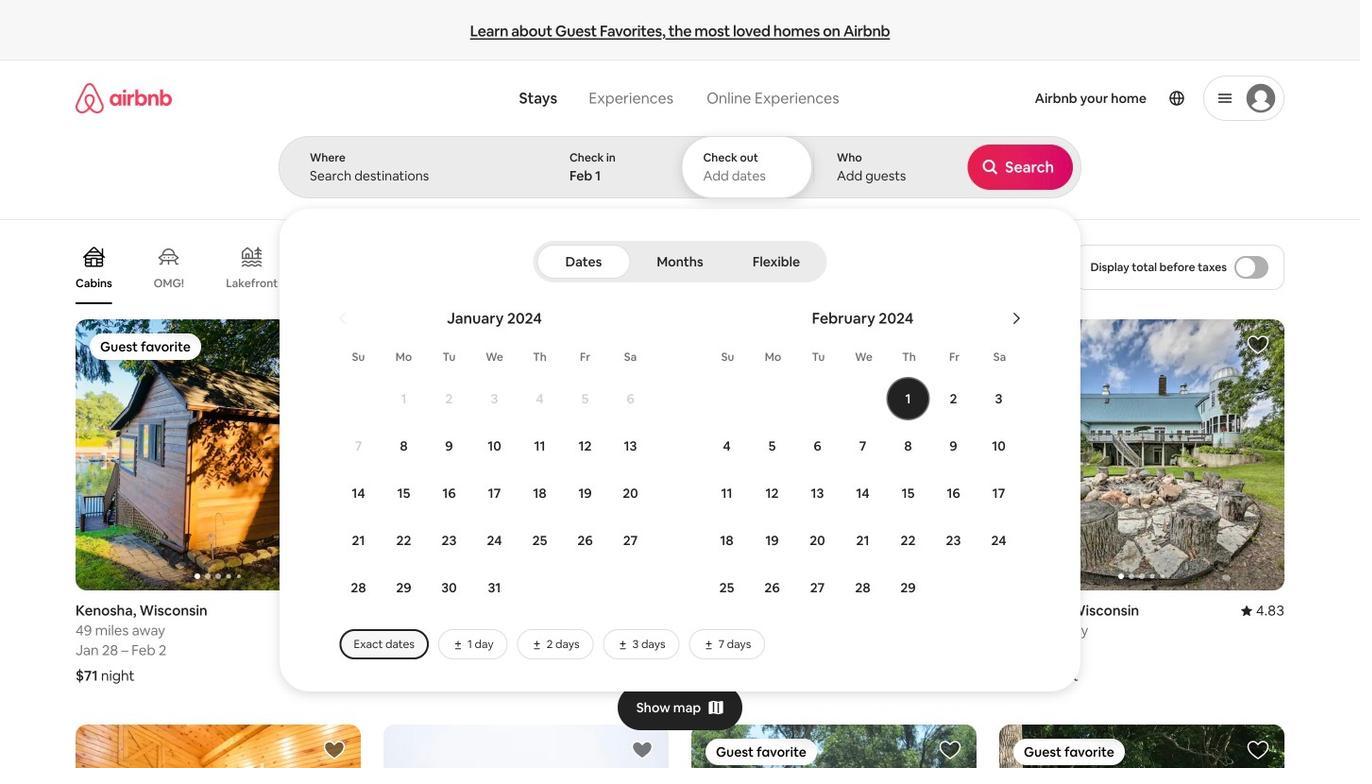 Task type: vqa. For each thing, say whether or not it's contained in the screenshot.
'couch'
no



Task type: locate. For each thing, give the bounding box(es) containing it.
None search field
[[279, 60, 1361, 692]]

add to wishlist: trevor, wisconsin image
[[631, 334, 654, 356]]

add to wishlist: walworth, wisconsin image
[[1247, 334, 1270, 356]]

tab list
[[537, 241, 823, 283]]

Search destinations field
[[310, 167, 516, 184]]

tab panel
[[279, 136, 1361, 692]]

calendar application
[[302, 288, 1361, 659]]

what can we help you find? tab list
[[504, 77, 690, 119]]

add to wishlist: pontiac, illinois image
[[323, 739, 346, 761]]

group
[[76, 231, 961, 304], [76, 319, 361, 590], [384, 319, 669, 590], [692, 319, 977, 590], [1000, 319, 1285, 590], [76, 725, 361, 768], [384, 725, 669, 768], [692, 725, 977, 768], [1000, 725, 1285, 768]]



Task type: describe. For each thing, give the bounding box(es) containing it.
4.83 out of 5 average rating image
[[1241, 602, 1285, 620]]

add to wishlist: lake geneva, wisconsin image
[[939, 334, 962, 356]]

profile element
[[869, 60, 1285, 136]]

add to wishlist: sawyer, michigan image
[[1247, 739, 1270, 761]]

add to wishlist: mokena, illinois image
[[631, 739, 654, 761]]

add to wishlist: porter, indiana image
[[939, 739, 962, 761]]



